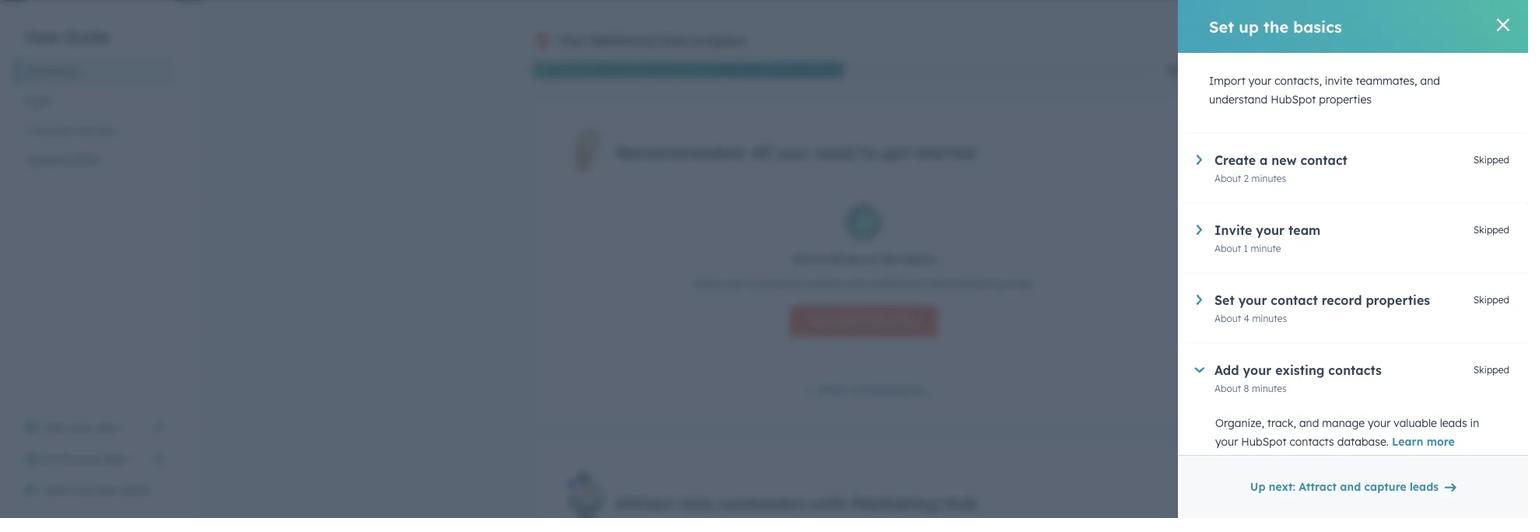 Task type: describe. For each thing, give the bounding box(es) containing it.
create
[[1215, 153, 1256, 168]]

set
[[845, 252, 861, 266]]

(1)
[[912, 384, 926, 397]]

your down organize,
[[1216, 435, 1239, 449]]

your
[[558, 33, 587, 48]]

minutes inside set your contact record properties about 4 minutes
[[1253, 313, 1288, 324]]

organize, track, and manage your valuable leads in your hubspot contacts database.
[[1216, 416, 1480, 449]]

8
[[1244, 383, 1250, 394]]

properties inside set your contact record properties about 4 minutes
[[1366, 293, 1431, 308]]

database.
[[1338, 435, 1389, 449]]

your for import your contacts, invite teammates, and understand hubspot properties
[[1249, 74, 1272, 88]]

contacts inside organize, track, and manage your valuable leads in your hubspot contacts database.
[[1290, 435, 1335, 449]]

2
[[1244, 172, 1249, 184]]

minute
[[1251, 242, 1282, 254]]

leads inside organize, track, and manage your valuable leads in your hubspot contacts database.
[[1441, 416, 1468, 430]]

up
[[1251, 480, 1266, 494]]

you're
[[791, 252, 825, 266]]

skipped for add your existing contacts
[[1474, 364, 1510, 376]]

invite your team
[[44, 452, 129, 466]]

your for add your existing contacts about 8 minutes
[[1243, 363, 1272, 378]]

website (cms) button
[[16, 146, 174, 175]]

up next: attract and capture leads
[[1251, 480, 1439, 494]]

marketing button
[[16, 57, 174, 86]]

start overview demo
[[44, 483, 151, 497]]

invite for invite your team
[[44, 452, 74, 466]]

progress
[[692, 33, 746, 48]]

create a new contact about 2 minutes
[[1215, 153, 1348, 184]]

set your contact record properties about 4 minutes
[[1215, 293, 1431, 324]]

start
[[44, 483, 69, 497]]

understand
[[1210, 93, 1268, 106]]

great job! continue to attract new customers with marketing tools.
[[693, 277, 1035, 291]]

all
[[751, 141, 772, 163]]

great
[[693, 277, 722, 291]]

your for set your contact record properties about 4 minutes
[[1239, 293, 1268, 308]]

learn more button
[[1393, 433, 1455, 451]]

marketing
[[952, 277, 1005, 291]]

set up the basics dialog
[[1178, 0, 1529, 518]]

view your plan link
[[16, 413, 174, 444]]

website (cms)
[[25, 153, 100, 167]]

you
[[777, 141, 808, 163]]

contacts inside add your existing contacts about 8 minutes
[[1329, 363, 1382, 378]]

team for invite your team about 1 minute
[[1289, 223, 1321, 238]]

view your plan
[[44, 421, 119, 435]]

capture
[[1365, 480, 1407, 494]]

your for invite your team
[[77, 452, 99, 466]]

and inside organize, track, and manage your valuable leads in your hubspot contacts database.
[[1300, 416, 1320, 430]]

team for invite your team
[[102, 452, 129, 466]]

user guide
[[25, 27, 111, 46]]

tools.
[[1008, 277, 1035, 291]]

start overview demo link
[[16, 475, 174, 506]]

next:
[[1269, 480, 1296, 494]]

website
[[25, 153, 66, 167]]

customer service button
[[16, 116, 174, 146]]

50%
[[1168, 62, 1195, 78]]

service
[[78, 124, 116, 137]]

manage
[[1323, 416, 1365, 430]]

your up database.
[[1368, 416, 1391, 430]]

contact inside set your contact record properties about 4 minutes
[[1271, 293, 1318, 308]]

attract inside button
[[1299, 480, 1337, 494]]

caret image for invite
[[1197, 225, 1203, 235]]

next:
[[809, 314, 836, 328]]

your marketing tools progress
[[558, 33, 746, 48]]

(cms)
[[69, 153, 100, 167]]

link opens in a new window image
[[154, 419, 165, 437]]

contacts,
[[1275, 74, 1322, 88]]

up next: attract and capture leads button
[[1241, 472, 1467, 503]]

show completed (1)
[[819, 384, 926, 397]]

on
[[865, 252, 878, 266]]

attract new customers with marketing hub
[[616, 493, 978, 514]]

completed
[[851, 384, 909, 397]]

about inside set your contact record properties about 4 minutes
[[1215, 313, 1242, 324]]

sales button
[[16, 86, 174, 116]]

1 horizontal spatial to
[[860, 141, 877, 163]]

the inside set up the basics dialog
[[1264, 17, 1289, 36]]

tools for your marketing tools progress
[[658, 33, 688, 48]]

recommended:
[[616, 141, 746, 163]]

learn
[[1393, 435, 1424, 449]]

1
[[1244, 242, 1249, 254]]

new inside create a new contact about 2 minutes
[[1272, 153, 1297, 168]]

hub
[[943, 493, 978, 514]]

about inside add your existing contacts about 8 minutes
[[1215, 383, 1242, 394]]

next: marketing tools
[[809, 314, 919, 328]]

contact inside create a new contact about 2 minutes
[[1301, 153, 1348, 168]]

job!
[[725, 277, 744, 291]]

marketing right your
[[591, 33, 654, 48]]

a
[[1260, 153, 1268, 168]]

your for view your plan
[[71, 421, 94, 435]]

0 horizontal spatial attract
[[616, 493, 675, 514]]

about inside create a new contact about 2 minutes
[[1215, 172, 1242, 184]]

leads inside button
[[1410, 480, 1439, 494]]

minutes for your
[[1252, 383, 1287, 394]]



Task type: locate. For each thing, give the bounding box(es) containing it.
your
[[1249, 74, 1272, 88], [1257, 223, 1285, 238], [1239, 293, 1268, 308], [1243, 363, 1272, 378], [1368, 416, 1391, 430], [71, 421, 94, 435], [1216, 435, 1239, 449], [77, 452, 99, 466]]

hubspot
[[1271, 93, 1317, 106], [1242, 435, 1287, 449]]

minutes inside add your existing contacts about 8 minutes
[[1252, 383, 1287, 394]]

set up add
[[1215, 293, 1235, 308]]

basics inside dialog
[[1294, 17, 1343, 36]]

to left attract
[[796, 277, 806, 291]]

0 vertical spatial contact
[[1301, 153, 1348, 168]]

1 horizontal spatial invite
[[1215, 223, 1253, 238]]

marketing up sales
[[25, 65, 77, 78]]

hubspot down 'track,'
[[1242, 435, 1287, 449]]

to left get
[[860, 141, 877, 163]]

import
[[1210, 74, 1246, 88]]

close image
[[1498, 19, 1510, 31]]

user guide views element
[[16, 0, 174, 175]]

1 vertical spatial leads
[[1410, 480, 1439, 494]]

hubspot inside 'import your contacts, invite teammates, and understand hubspot properties'
[[1271, 93, 1317, 106]]

1 horizontal spatial the
[[1264, 17, 1289, 36]]

1 vertical spatial invite
[[44, 452, 74, 466]]

0 horizontal spatial to
[[796, 277, 806, 291]]

1 vertical spatial the
[[882, 252, 899, 266]]

1 horizontal spatial with
[[928, 277, 949, 291]]

invite for invite your team about 1 minute
[[1215, 223, 1253, 238]]

next: marketing tools button
[[790, 306, 938, 337]]

properties inside 'import your contacts, invite teammates, and understand hubspot properties'
[[1320, 93, 1372, 106]]

set for set up the basics
[[1210, 17, 1235, 36]]

your left plan in the left of the page
[[71, 421, 94, 435]]

show
[[819, 384, 848, 397]]

1 vertical spatial and
[[1300, 416, 1320, 430]]

0 horizontal spatial invite
[[44, 452, 74, 466]]

1 horizontal spatial and
[[1341, 480, 1362, 494]]

0 vertical spatial invite
[[1215, 223, 1253, 238]]

need
[[813, 141, 855, 163]]

new
[[1272, 153, 1297, 168], [848, 277, 868, 291], [680, 493, 714, 514]]

marketing down great job! continue to attract new customers with marketing tools.
[[839, 314, 891, 328]]

learn more
[[1393, 435, 1455, 449]]

1 horizontal spatial customers
[[871, 277, 925, 291]]

0 horizontal spatial tools
[[658, 33, 688, 48]]

0 horizontal spatial the
[[882, 252, 899, 266]]

1 vertical spatial tools
[[894, 314, 919, 328]]

invite inside button
[[44, 452, 74, 466]]

2 horizontal spatial and
[[1421, 74, 1441, 88]]

link opens in a new window image
[[154, 423, 165, 434]]

1 horizontal spatial basics
[[1294, 17, 1343, 36]]

basics right on
[[902, 252, 937, 266]]

1 horizontal spatial tools
[[894, 314, 919, 328]]

0 vertical spatial basics
[[1294, 17, 1343, 36]]

record
[[1322, 293, 1363, 308]]

customer service
[[25, 124, 116, 137]]

team down create a new contact about 2 minutes
[[1289, 223, 1321, 238]]

valuable
[[1394, 416, 1438, 430]]

properties down invite
[[1320, 93, 1372, 106]]

basics
[[1294, 17, 1343, 36], [902, 252, 937, 266]]

invite your team button
[[16, 444, 174, 475]]

set up the basics
[[1210, 17, 1343, 36]]

set inside set your contact record properties about 4 minutes
[[1215, 293, 1235, 308]]

1 vertical spatial customers
[[719, 493, 806, 514]]

1 about from the top
[[1215, 172, 1242, 184]]

your up minute
[[1257, 223, 1285, 238]]

0 horizontal spatial customers
[[719, 493, 806, 514]]

hubspot down contacts,
[[1271, 93, 1317, 106]]

2 horizontal spatial new
[[1272, 153, 1297, 168]]

0 horizontal spatial new
[[680, 493, 714, 514]]

contact right a
[[1301, 153, 1348, 168]]

caret image
[[1197, 225, 1203, 235], [1197, 295, 1203, 305], [1195, 368, 1205, 373]]

skipped for invite your team
[[1474, 224, 1510, 236]]

your marketing tools progress progress bar
[[533, 62, 844, 78]]

1 horizontal spatial leads
[[1441, 416, 1468, 430]]

invite up start
[[44, 452, 74, 466]]

1 vertical spatial contact
[[1271, 293, 1318, 308]]

guide
[[65, 27, 111, 46]]

demo
[[121, 483, 151, 497]]

to
[[860, 141, 877, 163], [796, 277, 806, 291]]

and right teammates,
[[1421, 74, 1441, 88]]

sales
[[25, 94, 52, 108]]

3 about from the top
[[1215, 313, 1242, 324]]

and inside button
[[1341, 480, 1362, 494]]

skipped for create a new contact
[[1474, 154, 1510, 166]]

1 horizontal spatial new
[[848, 277, 868, 291]]

invite inside invite your team about 1 minute
[[1215, 223, 1253, 238]]

marketing left hub
[[852, 493, 938, 514]]

minutes for a
[[1252, 172, 1287, 184]]

invite
[[1215, 223, 1253, 238], [44, 452, 74, 466]]

0 horizontal spatial and
[[1300, 416, 1320, 430]]

2 vertical spatial caret image
[[1195, 368, 1205, 373]]

you're all set on the basics
[[791, 252, 937, 266]]

0 vertical spatial properties
[[1320, 93, 1372, 106]]

invite
[[1325, 74, 1353, 88]]

your up 8
[[1243, 363, 1272, 378]]

import your contacts, invite teammates, and understand hubspot properties
[[1210, 74, 1441, 106]]

skipped for set your contact record properties
[[1474, 294, 1510, 306]]

4
[[1244, 313, 1250, 324]]

more
[[1427, 435, 1455, 449]]

up
[[1239, 17, 1259, 36]]

recommended: all you need to get started
[[616, 141, 976, 163]]

about inside invite your team about 1 minute
[[1215, 242, 1242, 254]]

0 vertical spatial team
[[1289, 223, 1321, 238]]

1 vertical spatial with
[[811, 493, 847, 514]]

1 vertical spatial contacts
[[1290, 435, 1335, 449]]

contact
[[1301, 153, 1348, 168], [1271, 293, 1318, 308]]

0 vertical spatial and
[[1421, 74, 1441, 88]]

set left the up
[[1210, 17, 1235, 36]]

1 vertical spatial team
[[102, 452, 129, 466]]

1 horizontal spatial team
[[1289, 223, 1321, 238]]

minutes right 4
[[1253, 313, 1288, 324]]

0 vertical spatial contacts
[[1329, 363, 1382, 378]]

4 skipped from the top
[[1474, 364, 1510, 376]]

plan
[[97, 421, 119, 435]]

1 vertical spatial basics
[[902, 252, 937, 266]]

tools inside button
[[894, 314, 919, 328]]

0 vertical spatial to
[[860, 141, 877, 163]]

your up understand
[[1249, 74, 1272, 88]]

2 vertical spatial minutes
[[1252, 383, 1287, 394]]

set
[[1210, 17, 1235, 36], [1215, 293, 1235, 308]]

1 vertical spatial minutes
[[1253, 313, 1288, 324]]

marketing
[[591, 33, 654, 48], [25, 65, 77, 78], [839, 314, 891, 328], [852, 493, 938, 514]]

leads right capture
[[1410, 480, 1439, 494]]

2 skipped from the top
[[1474, 224, 1510, 236]]

customers
[[871, 277, 925, 291], [719, 493, 806, 514]]

0 horizontal spatial team
[[102, 452, 129, 466]]

1 vertical spatial caret image
[[1197, 295, 1203, 305]]

started
[[915, 141, 976, 163]]

minutes
[[1252, 172, 1287, 184], [1253, 313, 1288, 324], [1252, 383, 1287, 394]]

1 skipped from the top
[[1474, 154, 1510, 166]]

about left 4
[[1215, 313, 1242, 324]]

marketing inside "user guide views" element
[[25, 65, 77, 78]]

1 vertical spatial hubspot
[[1242, 435, 1287, 449]]

get
[[882, 141, 910, 163]]

existing
[[1276, 363, 1325, 378]]

0 horizontal spatial basics
[[902, 252, 937, 266]]

overview
[[72, 483, 118, 497]]

minutes right 8
[[1252, 383, 1287, 394]]

tools up your marketing tools progress progress bar
[[658, 33, 688, 48]]

set for set your contact record properties about 4 minutes
[[1215, 293, 1235, 308]]

0 horizontal spatial leads
[[1410, 480, 1439, 494]]

add
[[1215, 363, 1240, 378]]

organize,
[[1216, 416, 1265, 430]]

your inside invite your team about 1 minute
[[1257, 223, 1285, 238]]

and right 'track,'
[[1300, 416, 1320, 430]]

contacts
[[1329, 363, 1382, 378], [1290, 435, 1335, 449]]

tools down great job! continue to attract new customers with marketing tools.
[[894, 314, 919, 328]]

contact left record at the bottom right of the page
[[1271, 293, 1318, 308]]

track,
[[1268, 416, 1297, 430]]

0 vertical spatial new
[[1272, 153, 1297, 168]]

your inside 'import your contacts, invite teammates, and understand hubspot properties'
[[1249, 74, 1272, 88]]

properties right record at the bottom right of the page
[[1366, 293, 1431, 308]]

0 vertical spatial the
[[1264, 17, 1289, 36]]

0 vertical spatial set
[[1210, 17, 1235, 36]]

contacts up manage at the right of page
[[1329, 363, 1382, 378]]

about left 2
[[1215, 172, 1242, 184]]

0 horizontal spatial with
[[811, 493, 847, 514]]

caret image for set
[[1197, 295, 1203, 305]]

view
[[44, 421, 68, 435]]

tools for next: marketing tools
[[894, 314, 919, 328]]

1 vertical spatial new
[[848, 277, 868, 291]]

your down view your plan link
[[77, 452, 99, 466]]

continue
[[747, 277, 793, 291]]

team inside invite your team about 1 minute
[[1289, 223, 1321, 238]]

customer
[[25, 124, 75, 137]]

the right on
[[882, 252, 899, 266]]

0 vertical spatial hubspot
[[1271, 93, 1317, 106]]

attract
[[809, 277, 844, 291]]

user
[[25, 27, 60, 46]]

skipped
[[1474, 154, 1510, 166], [1474, 224, 1510, 236], [1474, 294, 1510, 306], [1474, 364, 1510, 376]]

your up 4
[[1239, 293, 1268, 308]]

tools
[[658, 33, 688, 48], [894, 314, 919, 328]]

leads left in
[[1441, 416, 1468, 430]]

0 vertical spatial with
[[928, 277, 949, 291]]

2 about from the top
[[1215, 242, 1242, 254]]

basics up contacts,
[[1294, 17, 1343, 36]]

hubspot inside organize, track, and manage your valuable leads in your hubspot contacts database.
[[1242, 435, 1287, 449]]

teammates,
[[1356, 74, 1418, 88]]

your inside set your contact record properties about 4 minutes
[[1239, 293, 1268, 308]]

about left 1
[[1215, 242, 1242, 254]]

minutes inside create a new contact about 2 minutes
[[1252, 172, 1287, 184]]

team inside button
[[102, 452, 129, 466]]

0 vertical spatial minutes
[[1252, 172, 1287, 184]]

about
[[1215, 172, 1242, 184], [1215, 242, 1242, 254], [1215, 313, 1242, 324], [1215, 383, 1242, 394]]

and inside 'import your contacts, invite teammates, and understand hubspot properties'
[[1421, 74, 1441, 88]]

invite your team about 1 minute
[[1215, 223, 1321, 254]]

team
[[1289, 223, 1321, 238], [102, 452, 129, 466]]

add your existing contacts about 8 minutes
[[1215, 363, 1382, 394]]

caret image
[[1197, 155, 1203, 165]]

2 vertical spatial and
[[1341, 480, 1362, 494]]

1 vertical spatial to
[[796, 277, 806, 291]]

1 vertical spatial set
[[1215, 293, 1235, 308]]

3 skipped from the top
[[1474, 294, 1510, 306]]

your inside add your existing contacts about 8 minutes
[[1243, 363, 1272, 378]]

minutes down a
[[1252, 172, 1287, 184]]

your inside view your plan link
[[71, 421, 94, 435]]

and left capture
[[1341, 480, 1362, 494]]

2 vertical spatial new
[[680, 493, 714, 514]]

with
[[928, 277, 949, 291], [811, 493, 847, 514]]

team down plan in the left of the page
[[102, 452, 129, 466]]

about down add
[[1215, 383, 1242, 394]]

contacts down 'track,'
[[1290, 435, 1335, 449]]

your inside "invite your team" button
[[77, 452, 99, 466]]

leads
[[1441, 416, 1468, 430], [1410, 480, 1439, 494]]

your for invite your team about 1 minute
[[1257, 223, 1285, 238]]

properties
[[1320, 93, 1372, 106], [1366, 293, 1431, 308]]

4 about from the top
[[1215, 383, 1242, 394]]

0 vertical spatial tools
[[658, 33, 688, 48]]

0 vertical spatial customers
[[871, 277, 925, 291]]

0 vertical spatial leads
[[1441, 416, 1468, 430]]

the right the up
[[1264, 17, 1289, 36]]

1 horizontal spatial attract
[[1299, 480, 1337, 494]]

in
[[1471, 416, 1480, 430]]

all
[[829, 252, 842, 266]]

invite up 1
[[1215, 223, 1253, 238]]

1 vertical spatial properties
[[1366, 293, 1431, 308]]

show completed (1) button
[[802, 381, 926, 401]]

caret image for add
[[1195, 368, 1205, 373]]

attract
[[1299, 480, 1337, 494], [616, 493, 675, 514]]

0 vertical spatial caret image
[[1197, 225, 1203, 235]]

the
[[1264, 17, 1289, 36], [882, 252, 899, 266]]



Task type: vqa. For each thing, say whether or not it's contained in the screenshot.
leads in the Organize, track, and manage your valuable leads in your HubSpot contacts database.
yes



